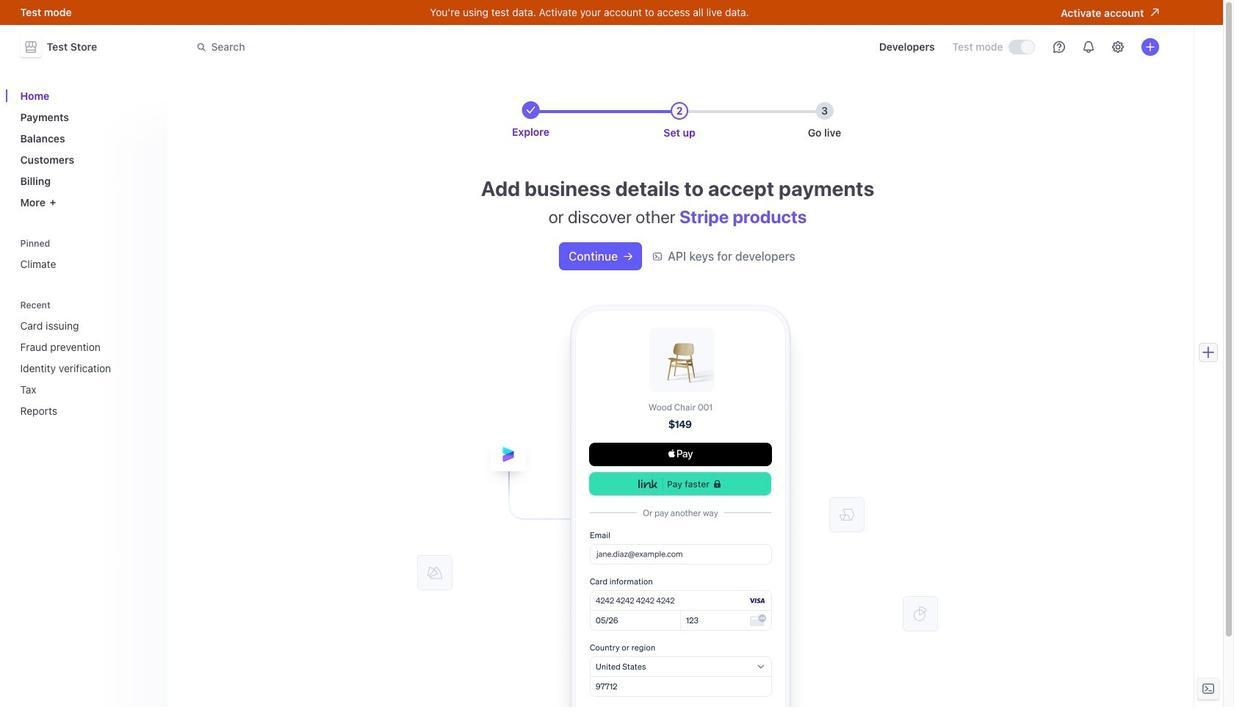 Task type: locate. For each thing, give the bounding box(es) containing it.
recent element
[[14, 295, 158, 423], [14, 314, 158, 423]]

settings image
[[1112, 41, 1124, 53]]

Test mode checkbox
[[1009, 40, 1034, 54]]

1 recent element from the top
[[14, 295, 158, 423]]

2 recent element from the top
[[14, 314, 158, 423]]

None search field
[[188, 33, 602, 61]]



Task type: describe. For each thing, give the bounding box(es) containing it.
help image
[[1053, 41, 1065, 53]]

Search text field
[[188, 33, 602, 61]]

svg image
[[624, 252, 633, 261]]

core navigation links element
[[14, 84, 158, 215]]

edit pins image
[[144, 239, 152, 248]]

pinned element
[[14, 233, 158, 276]]

clear history image
[[144, 301, 152, 310]]

notifications image
[[1083, 41, 1094, 53]]



Task type: vqa. For each thing, say whether or not it's contained in the screenshot.
the "Recent" element
yes



